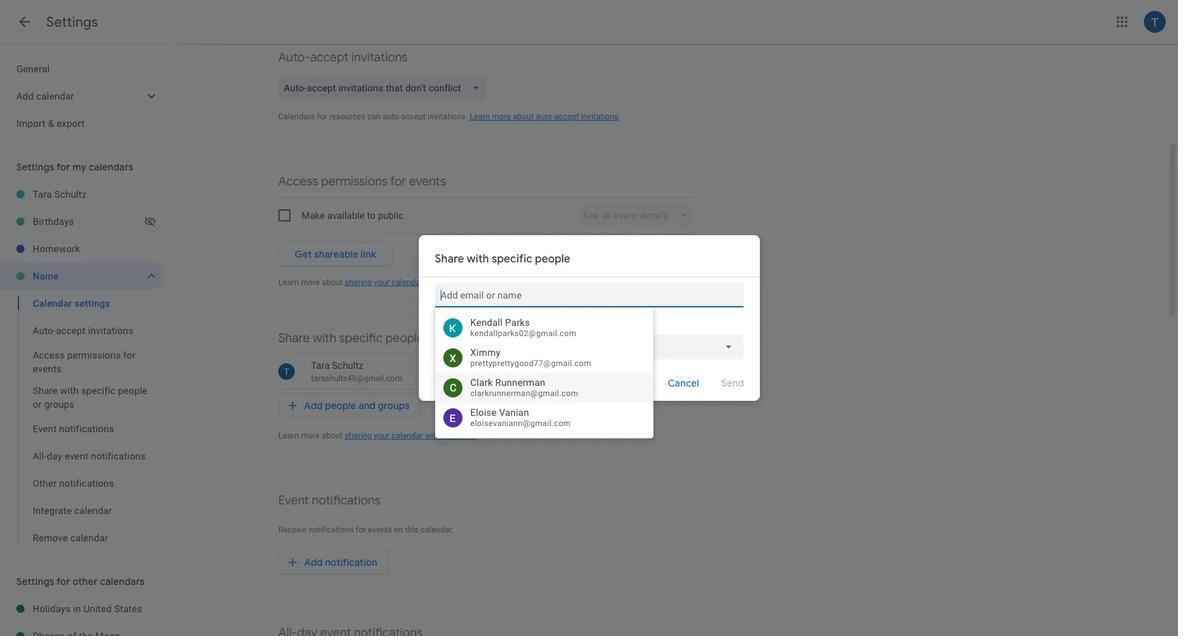 Task type: locate. For each thing, give the bounding box(es) containing it.
0 vertical spatial your
[[374, 278, 390, 287]]

get
[[295, 248, 312, 261]]

get shareable link
[[295, 248, 377, 261]]

about
[[513, 112, 534, 122], [322, 278, 343, 287], [322, 431, 343, 441]]

tree
[[0, 55, 164, 137]]

1 vertical spatial schultz
[[332, 360, 364, 371]]

calendars right "my"
[[89, 161, 134, 173]]

tara up birthdays
[[33, 189, 52, 200]]

to
[[367, 210, 376, 221]]

list box
[[435, 313, 654, 433]]

settings up the holidays
[[16, 576, 54, 588]]

schultz down settings for my calendars
[[54, 189, 87, 200]]

0 horizontal spatial invitations
[[88, 326, 134, 337]]

people inside button
[[325, 400, 357, 412]]

clark runnerman clarkrunnerman@gmail.com
[[471, 378, 579, 399]]

can
[[368, 112, 381, 122]]

1 vertical spatial settings
[[16, 161, 54, 173]]

tara for tara schultz
[[33, 189, 52, 200]]

1 horizontal spatial share with specific people or groups
[[279, 331, 480, 347]]

other
[[73, 576, 98, 588]]

settings for settings
[[46, 14, 98, 31]]

1 sharing from the top
[[345, 278, 372, 287]]

name tree item
[[0, 263, 164, 290]]

1 horizontal spatial event notifications
[[279, 494, 381, 509]]

events
[[409, 174, 446, 190], [33, 364, 62, 375], [368, 526, 392, 535]]

1 auto- from the left
[[383, 112, 401, 122]]

tara for tara schultz tarashultz49@gmail.com
[[311, 360, 330, 371]]

schultz inside tree item
[[54, 189, 87, 200]]

auto-accept invitations up resources
[[279, 50, 408, 66]]

0 horizontal spatial event notifications
[[33, 424, 114, 435]]

add
[[304, 400, 323, 412], [304, 557, 323, 569]]

tara up tarashultz49@gmail.com
[[311, 360, 330, 371]]

groups inside settings for my calendars tree
[[44, 399, 75, 410]]

1 vertical spatial events
[[33, 364, 62, 375]]

auto-accept invitations down name tree item on the left top of the page
[[33, 326, 134, 337]]

your for sharing your calendar with someone
[[374, 431, 390, 441]]

event notifications up receive notifications for events on this calendar.
[[279, 494, 381, 509]]

learn more about sharing your calendar
[[279, 278, 423, 287]]

runnerman
[[496, 378, 546, 388]]

2 vertical spatial invitations
[[88, 326, 134, 337]]

groups right 'and'
[[378, 400, 410, 412]]

0 vertical spatial calendars
[[89, 161, 134, 173]]

groups
[[442, 331, 480, 347], [44, 399, 75, 410], [378, 400, 410, 412]]

settings right go back icon
[[46, 14, 98, 31]]

specific inside dialog
[[492, 253, 533, 266]]

auto- inside group
[[33, 326, 56, 337]]

0 vertical spatial auto-accept invitations
[[279, 50, 408, 66]]

1 vertical spatial access
[[33, 350, 65, 361]]

0 horizontal spatial schultz
[[54, 189, 87, 200]]

homework
[[33, 244, 80, 255]]

holidays
[[33, 604, 71, 615]]

0 horizontal spatial specific
[[81, 386, 116, 397]]

event notifications
[[33, 424, 114, 435], [279, 494, 381, 509]]

1 vertical spatial access permissions for events
[[33, 350, 136, 375]]

receive
[[279, 526, 307, 535]]

0 horizontal spatial or
[[33, 399, 42, 410]]

0 horizontal spatial access
[[33, 350, 65, 361]]

1 horizontal spatial auto-
[[279, 50, 310, 66]]

specific up parks
[[492, 253, 533, 266]]

learn down 'add people and groups' button
[[279, 431, 299, 441]]

group
[[0, 290, 164, 552]]

add left the notification
[[304, 557, 323, 569]]

1 vertical spatial share with specific people or groups
[[33, 386, 148, 410]]

more down get
[[301, 278, 320, 287]]

1 add from the top
[[304, 400, 323, 412]]

auto-
[[383, 112, 401, 122], [536, 112, 555, 122]]

permissions inside settings for my calendars tree
[[67, 350, 121, 361]]

2 your from the top
[[374, 431, 390, 441]]

1 horizontal spatial or
[[427, 331, 439, 347]]

share with specific people or groups up the tara schultz tarashultz49@gmail.com
[[279, 331, 480, 347]]

1 your from the top
[[374, 278, 390, 287]]

add down tarashultz49@gmail.com
[[304, 400, 323, 412]]

resources
[[330, 112, 366, 122]]

1 horizontal spatial tara
[[311, 360, 330, 371]]

0 vertical spatial access permissions for events
[[279, 174, 446, 190]]

calendars
[[89, 161, 134, 173], [100, 576, 145, 588]]

parks
[[506, 317, 530, 328]]

1 vertical spatial sharing
[[345, 431, 372, 441]]

event
[[33, 424, 57, 435], [279, 494, 309, 509]]

2 auto- from the left
[[536, 112, 555, 122]]

accept
[[310, 50, 349, 66], [401, 112, 426, 122], [555, 112, 579, 122], [56, 326, 86, 337]]

0 vertical spatial event
[[33, 424, 57, 435]]

1 vertical spatial auto-accept invitations
[[33, 326, 134, 337]]

groups up ximmy
[[442, 331, 480, 347]]

tara schultz tree item
[[0, 181, 164, 208]]

0 vertical spatial event notifications
[[33, 424, 114, 435]]

0 horizontal spatial access permissions for events
[[33, 350, 136, 375]]

0 vertical spatial access
[[279, 174, 318, 190]]

0 vertical spatial permissions
[[321, 174, 388, 190]]

0 vertical spatial share with specific people or groups
[[279, 331, 480, 347]]

learn right the invitations.
[[470, 112, 490, 122]]

auto-accept invitations
[[279, 50, 408, 66], [33, 326, 134, 337]]

0 horizontal spatial share
[[33, 386, 58, 397]]

1 vertical spatial share
[[279, 331, 310, 347]]

2 vertical spatial share
[[33, 386, 58, 397]]

2 horizontal spatial share
[[435, 253, 464, 266]]

remove
[[33, 533, 68, 544]]

2 vertical spatial about
[[322, 431, 343, 441]]

auto- down the name
[[33, 326, 56, 337]]

specific up "all-day event notifications"
[[81, 386, 116, 397]]

learn for learn more about sharing your calendar with someone
[[279, 431, 299, 441]]

cancel
[[668, 377, 699, 390]]

event inside group
[[33, 424, 57, 435]]

share with specific people dialog
[[419, 235, 760, 401]]

0 horizontal spatial event
[[33, 424, 57, 435]]

or left permission
[[427, 331, 439, 347]]

access permissions for events inside group
[[33, 350, 136, 375]]

2 horizontal spatial groups
[[442, 331, 480, 347]]

0 horizontal spatial events
[[33, 364, 62, 375]]

1 vertical spatial add
[[304, 557, 323, 569]]

shareable
[[314, 248, 359, 261]]

clarkrunnerman@gmail.com
[[471, 389, 579, 399]]

specific
[[492, 253, 533, 266], [339, 331, 383, 347], [81, 386, 116, 397]]

learn down get
[[279, 278, 299, 287]]

1 vertical spatial auto-
[[33, 326, 56, 337]]

0 vertical spatial add
[[304, 400, 323, 412]]

schultz inside the tara schultz tarashultz49@gmail.com
[[332, 360, 364, 371]]

more right the invitations.
[[492, 112, 511, 122]]

share inside dialog
[[435, 253, 464, 266]]

schultz up tarashultz49@gmail.com
[[332, 360, 364, 371]]

your down link on the left of the page
[[374, 278, 390, 287]]

sharing
[[345, 278, 372, 287], [345, 431, 372, 441]]

1 vertical spatial learn
[[279, 278, 299, 287]]

1 horizontal spatial auto-accept invitations
[[279, 50, 408, 66]]

add for add people and groups
[[304, 400, 323, 412]]

0 vertical spatial learn
[[470, 112, 490, 122]]

eloise
[[471, 408, 497, 419]]

1 vertical spatial event
[[279, 494, 309, 509]]

event notifications up event
[[33, 424, 114, 435]]

1 horizontal spatial event
[[279, 494, 309, 509]]

or inside share with specific people or groups
[[33, 399, 42, 410]]

your down 'and'
[[374, 431, 390, 441]]

go back image
[[16, 14, 33, 30]]

schultz
[[54, 189, 87, 200], [332, 360, 364, 371]]

notification
[[325, 557, 378, 569]]

tara inside tree item
[[33, 189, 52, 200]]

tree item
[[0, 290, 164, 317]]

0 vertical spatial specific
[[492, 253, 533, 266]]

0 vertical spatial sharing
[[345, 278, 372, 287]]

remove calendar
[[33, 533, 108, 544]]

1 vertical spatial tara
[[311, 360, 330, 371]]

learn for learn more about sharing your calendar
[[279, 278, 299, 287]]

link
[[361, 248, 377, 261]]

0 horizontal spatial permissions
[[67, 350, 121, 361]]

learn more about sharing your calendar with someone
[[279, 431, 477, 441]]

0 vertical spatial schultz
[[54, 189, 87, 200]]

share with specific people
[[435, 253, 571, 266]]

general
[[16, 63, 50, 74]]

homework tree item
[[0, 235, 164, 263]]

day
[[47, 451, 62, 462]]

this
[[406, 526, 419, 535]]

notifications up "all-day event notifications"
[[59, 424, 114, 435]]

Add email or name text field
[[441, 283, 738, 308]]

0 vertical spatial tara
[[33, 189, 52, 200]]

for
[[317, 112, 328, 122], [57, 161, 70, 173], [390, 174, 407, 190], [123, 350, 136, 361], [356, 526, 366, 535], [57, 576, 70, 588]]

notifications up add notification button at the left bottom
[[309, 526, 354, 535]]

0 horizontal spatial groups
[[44, 399, 75, 410]]

holidays in united states tree item
[[0, 596, 164, 623]]

0 horizontal spatial tara
[[33, 189, 52, 200]]

1 vertical spatial event notifications
[[279, 494, 381, 509]]

with up kendall
[[467, 253, 489, 266]]

0 horizontal spatial auto-
[[33, 326, 56, 337]]

2 horizontal spatial events
[[409, 174, 446, 190]]

1 vertical spatial specific
[[339, 331, 383, 347]]

notifications up receive notifications for events on this calendar.
[[312, 494, 381, 509]]

more for learn more about sharing your calendar with someone
[[301, 431, 320, 441]]

1 horizontal spatial access permissions for events
[[279, 174, 446, 190]]

auto-accept invitations inside settings for my calendars tree
[[33, 326, 134, 337]]

more down 'add people and groups' button
[[301, 431, 320, 441]]

&
[[48, 118, 54, 129]]

with up event
[[60, 386, 79, 397]]

states
[[114, 604, 142, 615]]

groups up day
[[44, 399, 75, 410]]

settings for my calendars tree
[[0, 181, 164, 552]]

share with specific people or groups up "all-day event notifications"
[[33, 386, 148, 410]]

all-day event notifications
[[33, 451, 146, 462]]

accept inside group
[[56, 326, 86, 337]]

share
[[435, 253, 464, 266], [279, 331, 310, 347], [33, 386, 58, 397]]

1 vertical spatial or
[[33, 399, 42, 410]]

2 horizontal spatial invitations
[[581, 112, 619, 122]]

calendars up states
[[100, 576, 145, 588]]

2 vertical spatial more
[[301, 431, 320, 441]]

ximmy
[[471, 348, 501, 358]]

2 vertical spatial settings
[[16, 576, 54, 588]]

birthdays link
[[33, 208, 142, 235]]

settings up the "tara schultz"
[[16, 161, 54, 173]]

event notifications inside settings for my calendars tree
[[33, 424, 114, 435]]

0 vertical spatial settings
[[46, 14, 98, 31]]

2 add from the top
[[304, 557, 323, 569]]

1 horizontal spatial groups
[[378, 400, 410, 412]]

kendall
[[471, 317, 503, 328]]

auto- up calendars
[[279, 50, 310, 66]]

0 horizontal spatial share with specific people or groups
[[33, 386, 148, 410]]

1 vertical spatial more
[[301, 278, 320, 287]]

2 sharing from the top
[[345, 431, 372, 441]]

phases of the moon tree item
[[0, 623, 164, 637]]

settings for other calendars
[[16, 576, 145, 588]]

or up all-
[[33, 399, 42, 410]]

1 horizontal spatial invitations
[[351, 50, 408, 66]]

your for sharing your calendar
[[374, 278, 390, 287]]

permissions
[[321, 174, 388, 190], [67, 350, 121, 361]]

holidays in united states
[[33, 604, 142, 615]]

0 vertical spatial events
[[409, 174, 446, 190]]

group containing auto-accept invitations
[[0, 290, 164, 552]]

event up receive at the left
[[279, 494, 309, 509]]

1 vertical spatial about
[[322, 278, 343, 287]]

0 vertical spatial or
[[427, 331, 439, 347]]

specific up the tara schultz tarashultz49@gmail.com
[[339, 331, 383, 347]]

list box containing kendall parks
[[435, 313, 654, 433]]

0 horizontal spatial auto-
[[383, 112, 401, 122]]

2 horizontal spatial specific
[[492, 253, 533, 266]]

your
[[374, 278, 390, 287], [374, 431, 390, 441]]

with
[[467, 253, 489, 266], [313, 331, 337, 347], [60, 386, 79, 397], [425, 431, 441, 441]]

0 vertical spatial auto-
[[279, 50, 310, 66]]

2 vertical spatial events
[[368, 526, 392, 535]]

or
[[427, 331, 439, 347], [33, 399, 42, 410]]

other notifications
[[33, 479, 114, 489]]

import & export
[[16, 118, 85, 129]]

integrate calendar
[[33, 506, 112, 517]]

event up all-
[[33, 424, 57, 435]]

sharing down add people and groups in the left of the page
[[345, 431, 372, 441]]

0 horizontal spatial auto-accept invitations
[[33, 326, 134, 337]]

1 horizontal spatial permissions
[[321, 174, 388, 190]]

add for add notification
[[304, 557, 323, 569]]

1 vertical spatial your
[[374, 431, 390, 441]]

united
[[84, 604, 112, 615]]

settings
[[46, 14, 98, 31], [16, 161, 54, 173], [16, 576, 54, 588]]

0 vertical spatial share
[[435, 253, 464, 266]]

export
[[57, 118, 85, 129]]

2 vertical spatial learn
[[279, 431, 299, 441]]

invitations
[[351, 50, 408, 66], [581, 112, 619, 122], [88, 326, 134, 337]]

ximmy prettyprettygood77@gmail.com
[[471, 348, 592, 369]]

1 vertical spatial calendars
[[100, 576, 145, 588]]

access permissions for events
[[279, 174, 446, 190], [33, 350, 136, 375]]

calendars for resources can auto-accept invitations. learn more about auto-accept invitations
[[279, 112, 619, 122]]

permission
[[441, 320, 490, 331]]

2 vertical spatial specific
[[81, 386, 116, 397]]

sharing down link on the left of the page
[[345, 278, 372, 287]]

vanian
[[499, 408, 529, 419]]

in
[[73, 604, 81, 615]]

public
[[378, 210, 404, 221]]

1 horizontal spatial schultz
[[332, 360, 364, 371]]

tara inside the tara schultz tarashultz49@gmail.com
[[311, 360, 330, 371]]

1 horizontal spatial auto-
[[536, 112, 555, 122]]

1 vertical spatial permissions
[[67, 350, 121, 361]]



Task type: vqa. For each thing, say whether or not it's contained in the screenshot.
the rightmost Share
yes



Task type: describe. For each thing, give the bounding box(es) containing it.
all-
[[33, 451, 47, 462]]

sharing your calendar link
[[345, 278, 423, 287]]

1 horizontal spatial access
[[279, 174, 318, 190]]

homework link
[[33, 235, 164, 263]]

tree containing general
[[0, 55, 164, 137]]

holidays in united states link
[[33, 596, 164, 623]]

someone
[[443, 431, 477, 441]]

settings for other calendars tree
[[0, 596, 164, 637]]

for inside tree
[[123, 350, 136, 361]]

make available to public
[[302, 210, 404, 221]]

1 horizontal spatial specific
[[339, 331, 383, 347]]

calendar.
[[421, 526, 454, 535]]

get shareable link button
[[279, 242, 393, 267]]

name
[[33, 271, 59, 282]]

add people and groups
[[304, 400, 410, 412]]

people inside share with specific people or groups
[[118, 386, 148, 397]]

tara schultz
[[33, 189, 87, 200]]

with inside dialog
[[467, 253, 489, 266]]

my
[[73, 161, 87, 173]]

sharing your calendar with someone link
[[345, 431, 477, 441]]

events inside settings for my calendars tree
[[33, 364, 62, 375]]

add people and groups button
[[279, 394, 421, 418]]

integrate
[[33, 506, 72, 517]]

name link
[[33, 263, 139, 290]]

settings for my calendars
[[16, 161, 134, 173]]

available
[[327, 210, 365, 221]]

1 vertical spatial invitations
[[581, 112, 619, 122]]

settings for settings for other calendars
[[16, 576, 54, 588]]

1 horizontal spatial events
[[368, 526, 392, 535]]

about for sharing your calendar
[[322, 278, 343, 287]]

event
[[65, 451, 88, 462]]

notifications right event
[[91, 451, 146, 462]]

eloise vanian eloisevaniann@gmail.com
[[471, 408, 571, 429]]

eloisevaniann@gmail.com
[[471, 419, 571, 429]]

calendars for settings for other calendars
[[100, 576, 145, 588]]

kendallparks02@gmail.com
[[471, 329, 577, 338]]

with inside settings for my calendars tree
[[60, 386, 79, 397]]

add notification button
[[279, 551, 389, 575]]

calendars
[[279, 112, 315, 122]]

make
[[302, 210, 325, 221]]

settings for settings for my calendars
[[16, 161, 54, 173]]

notifications down "all-day event notifications"
[[59, 479, 114, 489]]

clark
[[471, 378, 493, 388]]

schultz for tara schultz
[[54, 189, 87, 200]]

share with specific people or groups inside settings for my calendars tree
[[33, 386, 148, 410]]

schultz for tara schultz tarashultz49@gmail.com
[[332, 360, 364, 371]]

receive notifications for events on this calendar.
[[279, 526, 454, 535]]

settings heading
[[46, 14, 98, 31]]

1 horizontal spatial share
[[279, 331, 310, 347]]

sharing for sharing your calendar
[[345, 278, 372, 287]]

groups inside button
[[378, 400, 410, 412]]

birthdays
[[33, 216, 74, 227]]

learn more about auto-accept invitations link
[[470, 112, 619, 122]]

calendars for settings for my calendars
[[89, 161, 134, 173]]

specific inside settings for my calendars tree
[[81, 386, 116, 397]]

0 vertical spatial more
[[492, 112, 511, 122]]

on
[[394, 526, 404, 535]]

kendall parks kendallparks02@gmail.com
[[471, 317, 577, 338]]

people inside dialog
[[535, 253, 571, 266]]

about for sharing your calendar with someone
[[322, 431, 343, 441]]

Permission field
[[435, 335, 744, 360]]

other
[[33, 479, 57, 489]]

0 vertical spatial about
[[513, 112, 534, 122]]

more for learn more about sharing your calendar
[[301, 278, 320, 287]]

share inside share with specific people or groups
[[33, 386, 58, 397]]

invitations inside group
[[88, 326, 134, 337]]

and
[[359, 400, 376, 412]]

access inside settings for my calendars tree
[[33, 350, 65, 361]]

with up the tara schultz tarashultz49@gmail.com
[[313, 331, 337, 347]]

tara schultz tarashultz49@gmail.com
[[311, 360, 403, 384]]

cancel button
[[662, 367, 705, 400]]

sharing for sharing your calendar with someone
[[345, 431, 372, 441]]

tarashultz49@gmail.com
[[311, 374, 403, 384]]

birthdays tree item
[[0, 208, 164, 235]]

0 vertical spatial invitations
[[351, 50, 408, 66]]

add notification
[[304, 557, 378, 569]]

import
[[16, 118, 46, 129]]

invitations.
[[428, 112, 468, 122]]

prettyprettygood77@gmail.com
[[471, 359, 592, 369]]

with left someone
[[425, 431, 441, 441]]



